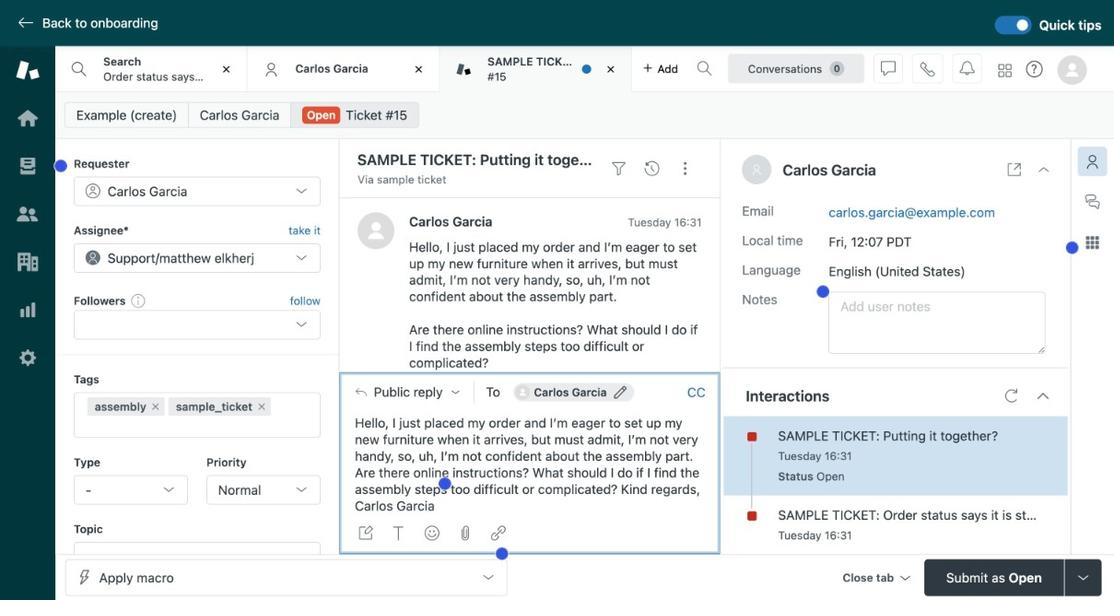Task type: vqa. For each thing, say whether or not it's contained in the screenshot.
Close icon to the right
yes



Task type: locate. For each thing, give the bounding box(es) containing it.
apps image
[[1086, 235, 1101, 250]]

0 horizontal spatial close image
[[602, 60, 620, 78]]

events image
[[645, 161, 660, 176]]

reporting image
[[16, 298, 40, 322]]

1 horizontal spatial remove image
[[256, 401, 267, 412]]

add link (cmd k) image
[[491, 526, 506, 541]]

tab
[[55, 46, 298, 92], [248, 46, 440, 92], [440, 46, 632, 92]]

button displays agent's chat status as invisible. image
[[881, 61, 896, 76]]

edit user image
[[615, 386, 627, 399]]

0 horizontal spatial remove image
[[150, 401, 161, 412]]

tuesday 16:31 text field down tuesday 16:31 text field
[[779, 529, 853, 542]]

Public reply composer text field
[[347, 412, 713, 514]]

notifications image
[[960, 61, 975, 76]]

Tuesday 16:31 text field
[[628, 216, 702, 228], [779, 529, 853, 542]]

customers image
[[16, 202, 40, 226]]

hide composer image
[[523, 365, 537, 380]]

2 close image from the left
[[410, 60, 428, 78]]

filter image
[[612, 161, 627, 176]]

close image
[[217, 60, 236, 78], [410, 60, 428, 78]]

close image up secondary element
[[602, 60, 620, 78]]

remove image
[[150, 401, 161, 412], [256, 401, 267, 412]]

close image
[[602, 60, 620, 78], [1037, 162, 1052, 177]]

0 vertical spatial close image
[[602, 60, 620, 78]]

1 tab from the left
[[55, 46, 298, 92]]

1 close image from the left
[[217, 60, 236, 78]]

0 horizontal spatial close image
[[217, 60, 236, 78]]

main element
[[0, 46, 55, 600]]

1 vertical spatial close image
[[1037, 162, 1052, 177]]

0 horizontal spatial tuesday 16:31 text field
[[628, 216, 702, 228]]

tuesday 16:31 text field down events icon
[[628, 216, 702, 228]]

draft mode image
[[358, 526, 373, 541]]

close image inside 'tabs' tab list
[[602, 60, 620, 78]]

views image
[[16, 154, 40, 178]]

1 horizontal spatial tuesday 16:31 text field
[[779, 529, 853, 542]]

user image
[[752, 164, 763, 175]]

0 vertical spatial tuesday 16:31 text field
[[628, 216, 702, 228]]

Tuesday 16:31 text field
[[779, 450, 853, 463]]

insert emojis image
[[425, 526, 440, 541]]

close image right view more details image
[[1037, 162, 1052, 177]]

1 horizontal spatial close image
[[410, 60, 428, 78]]

info on adding followers image
[[131, 293, 146, 308]]

view more details image
[[1008, 162, 1022, 177]]



Task type: describe. For each thing, give the bounding box(es) containing it.
tabs tab list
[[55, 46, 690, 92]]

3 tab from the left
[[440, 46, 632, 92]]

secondary element
[[55, 97, 1115, 134]]

carlos.garcia@example.com image
[[516, 385, 530, 400]]

format text image
[[392, 526, 406, 541]]

zendesk products image
[[999, 64, 1012, 77]]

get help image
[[1027, 61, 1043, 77]]

zendesk support image
[[16, 58, 40, 82]]

1 horizontal spatial close image
[[1037, 162, 1052, 177]]

1 remove image from the left
[[150, 401, 161, 412]]

ticket actions image
[[678, 161, 693, 176]]

user image
[[754, 165, 761, 175]]

customer context image
[[1086, 154, 1101, 169]]

Add user notes text field
[[829, 292, 1046, 354]]

1 vertical spatial tuesday 16:31 text field
[[779, 529, 853, 542]]

2 remove image from the left
[[256, 401, 267, 412]]

admin image
[[16, 346, 40, 370]]

Subject field
[[354, 148, 599, 171]]

avatar image
[[358, 212, 395, 249]]

2 tab from the left
[[248, 46, 440, 92]]

organizations image
[[16, 250, 40, 274]]

add attachment image
[[458, 526, 473, 541]]

get started image
[[16, 106, 40, 130]]



